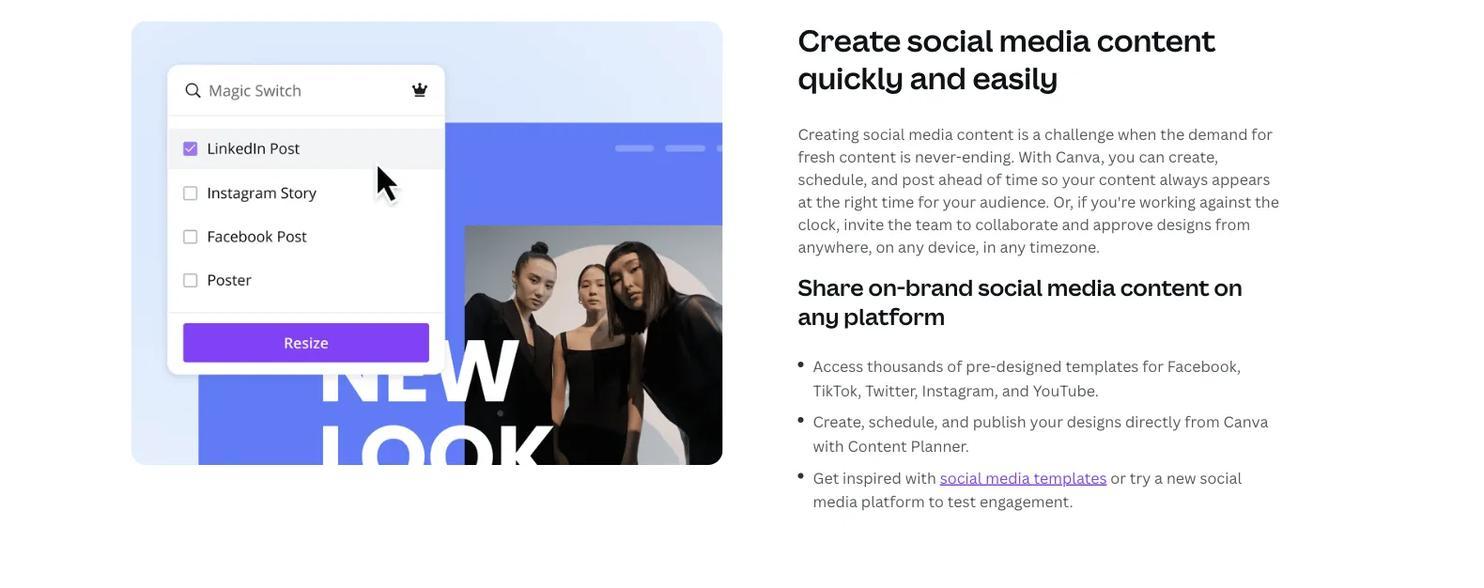 Task type: vqa. For each thing, say whether or not it's contained in the screenshot.
anywhere,
yes



Task type: locate. For each thing, give the bounding box(es) containing it.
time
[[1006, 169, 1038, 189], [882, 191, 914, 211]]

platform down 'inspired'
[[861, 491, 925, 511]]

0 vertical spatial templates
[[1066, 356, 1139, 376]]

any
[[898, 236, 924, 256], [1000, 236, 1026, 256], [798, 301, 839, 332]]

a inside the creating social media content is a challenge when the demand for fresh content is never-ending. with canva, you can create, schedule, and post ahead of time so your content always appears at the right time for your audience. or, if you're working against the clock, invite the team to collaborate and approve designs from anywhere, on any device, in any timezone.
[[1033, 124, 1041, 144]]

0 horizontal spatial for
[[918, 191, 939, 211]]

platform up thousands
[[844, 301, 945, 332]]

1 vertical spatial templates
[[1034, 467, 1107, 487]]

0 horizontal spatial of
[[947, 356, 963, 376]]

schedule, down twitter,
[[869, 412, 938, 432]]

any down collaborate
[[1000, 236, 1026, 256]]

media inside the creating social media content is a challenge when the demand for fresh content is never-ending. with canva, you can create, schedule, and post ahead of time so your content always appears at the right time for your audience. or, if you're working against the clock, invite the team to collaborate and approve designs from anywhere, on any device, in any timezone.
[[909, 124, 953, 144]]

the
[[1161, 124, 1185, 144], [816, 191, 841, 211], [1255, 191, 1280, 211], [888, 214, 912, 234]]

0 vertical spatial a
[[1033, 124, 1041, 144]]

or
[[1111, 467, 1127, 487]]

1 vertical spatial a
[[1155, 467, 1163, 487]]

inspired
[[843, 467, 902, 487]]

to up device,
[[956, 214, 972, 234]]

designs down working
[[1157, 214, 1212, 234]]

schedule, inside the creating social media content is a challenge when the demand for fresh content is never-ending. with canva, you can create, schedule, and post ahead of time so your content always appears at the right time for your audience. or, if you're working against the clock, invite the team to collaborate and approve designs from anywhere, on any device, in any timezone.
[[798, 169, 868, 189]]

on up facebook,
[[1214, 272, 1243, 303]]

of down ending.
[[987, 169, 1002, 189]]

designs
[[1157, 214, 1212, 234], [1067, 412, 1122, 432]]

2 horizontal spatial any
[[1000, 236, 1026, 256]]

the up "can"
[[1161, 124, 1185, 144]]

0 horizontal spatial on
[[876, 236, 895, 256]]

for right demand
[[1252, 124, 1273, 144]]

your down canva,
[[1062, 169, 1095, 189]]

1 vertical spatial your
[[943, 191, 976, 211]]

0 vertical spatial designs
[[1157, 214, 1212, 234]]

create social media content quickly and easily
[[798, 19, 1216, 98]]

thousands
[[867, 356, 944, 376]]

of
[[987, 169, 1002, 189], [947, 356, 963, 376]]

0 horizontal spatial time
[[882, 191, 914, 211]]

1 horizontal spatial on
[[1214, 272, 1243, 303]]

you
[[1109, 146, 1136, 166]]

post
[[902, 169, 935, 189]]

media inside or try a new social media platform to test engagement.
[[813, 491, 858, 511]]

content inside create social media content quickly and easily
[[1097, 19, 1216, 60]]

designed
[[996, 356, 1062, 376]]

on-
[[869, 272, 906, 303]]

media
[[1000, 19, 1091, 60], [909, 124, 953, 144], [1047, 272, 1116, 303], [986, 467, 1030, 487], [813, 491, 858, 511]]

canva
[[1224, 412, 1269, 432]]

0 vertical spatial on
[[876, 236, 895, 256]]

1 horizontal spatial is
[[1018, 124, 1029, 144]]

1 horizontal spatial designs
[[1157, 214, 1212, 234]]

templates up youtube.
[[1066, 356, 1139, 376]]

facebook,
[[1168, 356, 1241, 376]]

to left test
[[929, 491, 944, 511]]

0 vertical spatial with
[[813, 436, 844, 456]]

1 vertical spatial from
[[1185, 412, 1220, 432]]

1 vertical spatial with
[[905, 467, 937, 487]]

on
[[876, 236, 895, 256], [1214, 272, 1243, 303]]

1 vertical spatial to
[[929, 491, 944, 511]]

2 vertical spatial for
[[1143, 356, 1164, 376]]

of inside the creating social media content is a challenge when the demand for fresh content is never-ending. with canva, you can create, schedule, and post ahead of time so your content always appears at the right time for your audience. or, if you're working against the clock, invite the team to collaborate and approve designs from anywhere, on any device, in any timezone.
[[987, 169, 1002, 189]]

1 vertical spatial schedule,
[[869, 412, 938, 432]]

a
[[1033, 124, 1041, 144], [1155, 467, 1163, 487]]

0 horizontal spatial a
[[1033, 124, 1041, 144]]

is up post
[[900, 146, 911, 166]]

or try a new social media platform to test engagement.
[[813, 467, 1242, 511]]

1 horizontal spatial schedule,
[[869, 412, 938, 432]]

challenge
[[1045, 124, 1114, 144]]

your
[[1062, 169, 1095, 189], [943, 191, 976, 211], [1030, 412, 1063, 432]]

for up team
[[918, 191, 939, 211]]

and left easily
[[910, 57, 967, 98]]

0 vertical spatial schedule,
[[798, 169, 868, 189]]

canva,
[[1056, 146, 1105, 166]]

1 horizontal spatial a
[[1155, 467, 1163, 487]]

1 vertical spatial of
[[947, 356, 963, 376]]

any down team
[[898, 236, 924, 256]]

time up audience.
[[1006, 169, 1038, 189]]

test
[[948, 491, 976, 511]]

1 horizontal spatial of
[[987, 169, 1002, 189]]

schedule,
[[798, 169, 868, 189], [869, 412, 938, 432]]

0 vertical spatial platform
[[844, 301, 945, 332]]

1 vertical spatial designs
[[1067, 412, 1122, 432]]

from left canva
[[1185, 412, 1220, 432]]

1 vertical spatial platform
[[861, 491, 925, 511]]

0 horizontal spatial is
[[900, 146, 911, 166]]

on down invite
[[876, 236, 895, 256]]

your down youtube.
[[1030, 412, 1063, 432]]

media inside create social media content quickly and easily
[[1000, 19, 1091, 60]]

never-
[[915, 146, 962, 166]]

time down post
[[882, 191, 914, 211]]

0 vertical spatial to
[[956, 214, 972, 234]]

platform inside or try a new social media platform to test engagement.
[[861, 491, 925, 511]]

or,
[[1053, 191, 1074, 211]]

with down create,
[[813, 436, 844, 456]]

with down planner.
[[905, 467, 937, 487]]

from down against
[[1216, 214, 1251, 234]]

at
[[798, 191, 813, 211]]

on inside the creating social media content is a challenge when the demand for fresh content is never-ending. with canva, you can create, schedule, and post ahead of time so your content always appears at the right time for your audience. or, if you're working against the clock, invite the team to collaborate and approve designs from anywhere, on any device, in any timezone.
[[876, 236, 895, 256]]

1 horizontal spatial to
[[956, 214, 972, 234]]

to
[[956, 214, 972, 234], [929, 491, 944, 511]]

directly
[[1126, 412, 1181, 432]]

and inside create, schedule, and publish your designs directly from canva with content planner.
[[942, 412, 969, 432]]

and up planner.
[[942, 412, 969, 432]]

templates left "or"
[[1034, 467, 1107, 487]]

0 vertical spatial of
[[987, 169, 1002, 189]]

if
[[1078, 191, 1087, 211]]

templates
[[1066, 356, 1139, 376], [1034, 467, 1107, 487]]

a up with
[[1033, 124, 1041, 144]]

is up with
[[1018, 124, 1029, 144]]

your down ahead
[[943, 191, 976, 211]]

social
[[907, 19, 993, 60], [863, 124, 905, 144], [978, 272, 1043, 303], [940, 467, 982, 487], [1200, 467, 1242, 487]]

anywhere,
[[798, 236, 872, 256]]

instagram,
[[922, 380, 999, 400]]

on inside 'share on-brand social media content on any platform'
[[1214, 272, 1243, 303]]

platform inside 'share on-brand social media content on any platform'
[[844, 301, 945, 332]]

0 vertical spatial is
[[1018, 124, 1029, 144]]

schedule, down fresh
[[798, 169, 868, 189]]

content
[[1097, 19, 1216, 60], [957, 124, 1014, 144], [839, 146, 896, 166], [1099, 169, 1156, 189], [1121, 272, 1210, 303]]

with
[[813, 436, 844, 456], [905, 467, 937, 487]]

from
[[1216, 214, 1251, 234], [1185, 412, 1220, 432]]

1 vertical spatial on
[[1214, 272, 1243, 303]]

0 horizontal spatial designs
[[1067, 412, 1122, 432]]

2 horizontal spatial for
[[1252, 124, 1273, 144]]

access
[[813, 356, 864, 376]]

is
[[1018, 124, 1029, 144], [900, 146, 911, 166]]

for left facebook,
[[1143, 356, 1164, 376]]

0 vertical spatial time
[[1006, 169, 1038, 189]]

0 horizontal spatial to
[[929, 491, 944, 511]]

audience.
[[980, 191, 1050, 211]]

0 horizontal spatial with
[[813, 436, 844, 456]]

any up access
[[798, 301, 839, 332]]

and down designed
[[1002, 380, 1030, 400]]

timezone.
[[1030, 236, 1100, 256]]

always
[[1160, 169, 1208, 189]]

templates for media
[[1034, 467, 1107, 487]]

pre-
[[966, 356, 997, 376]]

new
[[1167, 467, 1197, 487]]

the down the "appears" at the right top of the page
[[1255, 191, 1280, 211]]

create
[[798, 19, 901, 60]]

of up instagram,
[[947, 356, 963, 376]]

social media templates link
[[940, 467, 1107, 487]]

can
[[1139, 146, 1165, 166]]

0 vertical spatial from
[[1216, 214, 1251, 234]]

to inside the creating social media content is a challenge when the demand for fresh content is never-ending. with canva, you can create, schedule, and post ahead of time so your content always appears at the right time for your audience. or, if you're working against the clock, invite the team to collaborate and approve designs from anywhere, on any device, in any timezone.
[[956, 214, 972, 234]]

ahead
[[939, 169, 983, 189]]

with inside create, schedule, and publish your designs directly from canva with content planner.
[[813, 436, 844, 456]]

access thousands of pre-designed templates for facebook, tiktok, twitter, instagram, and youtube.
[[813, 356, 1241, 400]]

and
[[910, 57, 967, 98], [871, 169, 899, 189], [1062, 214, 1090, 234], [1002, 380, 1030, 400], [942, 412, 969, 432]]

and inside create social media content quickly and easily
[[910, 57, 967, 98]]

a right try
[[1155, 467, 1163, 487]]

0 horizontal spatial any
[[798, 301, 839, 332]]

invite
[[844, 214, 884, 234]]

2 vertical spatial your
[[1030, 412, 1063, 432]]

when
[[1118, 124, 1157, 144]]

1 horizontal spatial for
[[1143, 356, 1164, 376]]

from inside create, schedule, and publish your designs directly from canva with content planner.
[[1185, 412, 1220, 432]]

0 horizontal spatial schedule,
[[798, 169, 868, 189]]

social inside create social media content quickly and easily
[[907, 19, 993, 60]]

platform
[[844, 301, 945, 332], [861, 491, 925, 511]]

0 vertical spatial for
[[1252, 124, 1273, 144]]

templates for designed
[[1066, 356, 1139, 376]]

team
[[916, 214, 953, 234]]

any inside 'share on-brand social media content on any platform'
[[798, 301, 839, 332]]

ending.
[[962, 146, 1015, 166]]

the left team
[[888, 214, 912, 234]]

planner.
[[911, 436, 969, 456]]

you're
[[1091, 191, 1136, 211]]

for
[[1252, 124, 1273, 144], [918, 191, 939, 211], [1143, 356, 1164, 376]]

designs down youtube.
[[1067, 412, 1122, 432]]

templates inside access thousands of pre-designed templates for facebook, tiktok, twitter, instagram, and youtube.
[[1066, 356, 1139, 376]]



Task type: describe. For each thing, give the bounding box(es) containing it.
your inside create, schedule, and publish your designs directly from canva with content planner.
[[1030, 412, 1063, 432]]

youtube.
[[1033, 380, 1099, 400]]

twitter,
[[866, 380, 919, 400]]

media inside 'share on-brand social media content on any platform'
[[1047, 272, 1116, 303]]

create,
[[1169, 146, 1219, 166]]

so
[[1042, 169, 1059, 189]]

in
[[983, 236, 996, 256]]

to inside or try a new social media platform to test engagement.
[[929, 491, 944, 511]]

approve
[[1093, 214, 1153, 234]]

social inside the creating social media content is a challenge when the demand for fresh content is never-ending. with canva, you can create, schedule, and post ahead of time so your content always appears at the right time for your audience. or, if you're working against the clock, invite the team to collaborate and approve designs from anywhere, on any device, in any timezone.
[[863, 124, 905, 144]]

and down if
[[1062, 214, 1090, 234]]

collaborate
[[975, 214, 1059, 234]]

1 vertical spatial time
[[882, 191, 914, 211]]

the right at
[[816, 191, 841, 211]]

for inside access thousands of pre-designed templates for facebook, tiktok, twitter, instagram, and youtube.
[[1143, 356, 1164, 376]]

get
[[813, 467, 839, 487]]

easily
[[973, 57, 1059, 98]]

1 horizontal spatial any
[[898, 236, 924, 256]]

tiktok,
[[813, 380, 862, 400]]

designs inside create, schedule, and publish your designs directly from canva with content planner.
[[1067, 412, 1122, 432]]

designs inside the creating social media content is a challenge when the demand for fresh content is never-ending. with canva, you can create, schedule, and post ahead of time so your content always appears at the right time for your audience. or, if you're working against the clock, invite the team to collaborate and approve designs from anywhere, on any device, in any timezone.
[[1157, 214, 1212, 234]]

try
[[1130, 467, 1151, 487]]

and up right
[[871, 169, 899, 189]]

with
[[1019, 146, 1052, 166]]

1 vertical spatial is
[[900, 146, 911, 166]]

working
[[1140, 191, 1196, 211]]

from inside the creating social media content is a challenge when the demand for fresh content is never-ending. with canva, you can create, schedule, and post ahead of time so your content always appears at the right time for your audience. or, if you're working against the clock, invite the team to collaborate and approve designs from anywhere, on any device, in any timezone.
[[1216, 214, 1251, 234]]

1 horizontal spatial with
[[905, 467, 937, 487]]

share on-brand social media content on any platform
[[798, 272, 1243, 332]]

clock,
[[798, 214, 840, 234]]

content inside 'share on-brand social media content on any platform'
[[1121, 272, 1210, 303]]

brand
[[906, 272, 974, 303]]

appears
[[1212, 169, 1271, 189]]

social inside or try a new social media platform to test engagement.
[[1200, 467, 1242, 487]]

creating
[[798, 124, 860, 144]]

engagement.
[[980, 491, 1074, 511]]

1 horizontal spatial time
[[1006, 169, 1038, 189]]

demand
[[1189, 124, 1248, 144]]

content
[[848, 436, 907, 456]]

creating social media content is a challenge when the demand for fresh content is never-ending. with canva, you can create, schedule, and post ahead of time so your content always appears at the right time for your audience. or, if you're working against the clock, invite the team to collaborate and approve designs from anywhere, on any device, in any timezone.
[[798, 124, 1280, 256]]

fresh
[[798, 146, 836, 166]]

0 vertical spatial your
[[1062, 169, 1095, 189]]

and inside access thousands of pre-designed templates for facebook, tiktok, twitter, instagram, and youtube.
[[1002, 380, 1030, 400]]

device,
[[928, 236, 980, 256]]

against
[[1200, 191, 1252, 211]]

publish
[[973, 412, 1027, 432]]

right
[[844, 191, 878, 211]]

share
[[798, 272, 864, 303]]

create, schedule, and publish your designs directly from canva with content planner.
[[813, 412, 1269, 456]]

schedule, inside create, schedule, and publish your designs directly from canva with content planner.
[[869, 412, 938, 432]]

quickly
[[798, 57, 904, 98]]

a inside or try a new social media platform to test engagement.
[[1155, 467, 1163, 487]]

create,
[[813, 412, 865, 432]]

1 vertical spatial for
[[918, 191, 939, 211]]

of inside access thousands of pre-designed templates for facebook, tiktok, twitter, instagram, and youtube.
[[947, 356, 963, 376]]

social inside 'share on-brand social media content on any platform'
[[978, 272, 1043, 303]]

get inspired with social media templates
[[813, 467, 1107, 487]]



